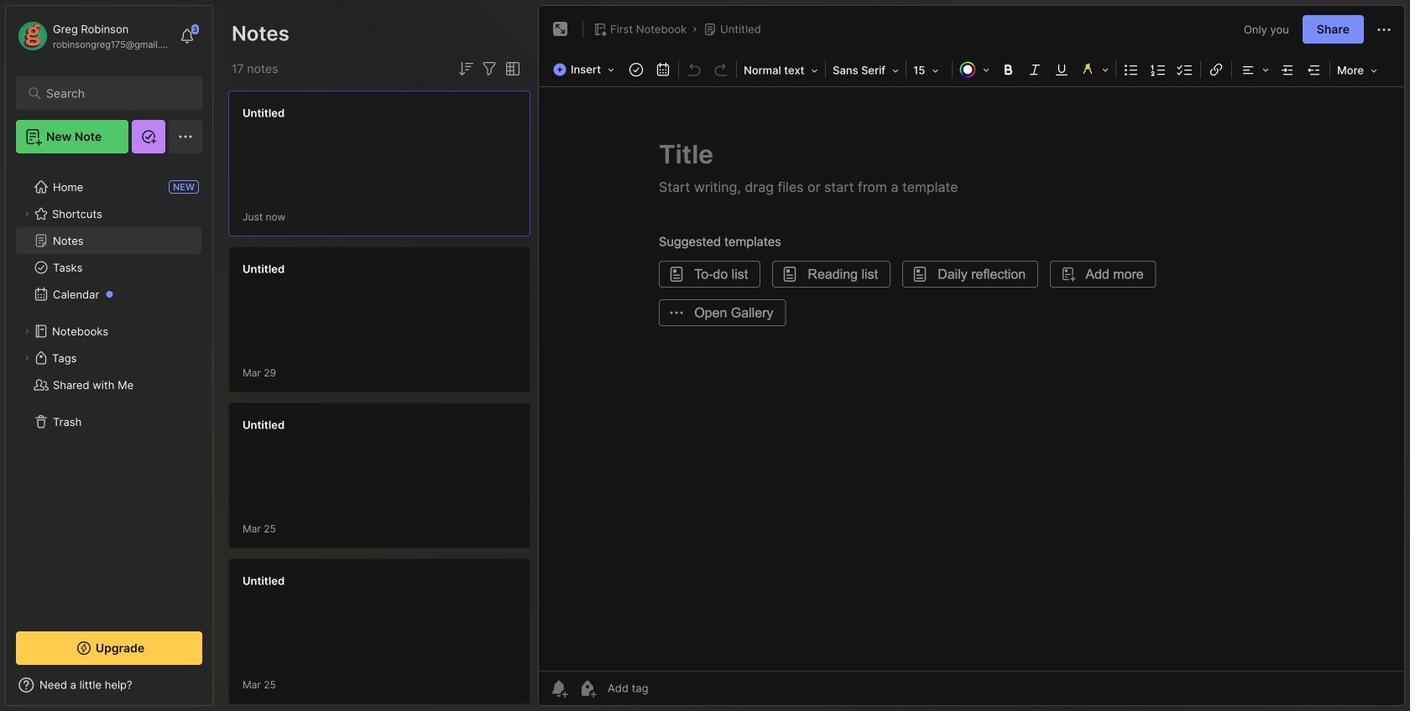 Task type: describe. For each thing, give the bounding box(es) containing it.
Add tag field
[[606, 682, 732, 696]]

tree inside "main" element
[[6, 164, 212, 617]]

Font family field
[[828, 59, 904, 82]]

Highlight field
[[1076, 58, 1114, 81]]

more actions image
[[1374, 20, 1395, 40]]

indent image
[[1276, 58, 1300, 81]]

note window element
[[538, 5, 1405, 711]]

add filters image
[[479, 59, 500, 79]]

calendar event image
[[652, 58, 675, 81]]

main element
[[0, 0, 218, 712]]

click to collapse image
[[212, 681, 225, 701]]

italic image
[[1024, 58, 1047, 81]]

expand note image
[[551, 19, 571, 39]]

Heading level field
[[739, 59, 824, 82]]

More field
[[1332, 59, 1383, 82]]

insert link image
[[1205, 58, 1228, 81]]

Font size field
[[909, 59, 950, 82]]

Alignment field
[[1234, 58, 1275, 81]]

bulleted list image
[[1120, 58, 1144, 81]]

add a reminder image
[[549, 679, 569, 699]]



Task type: locate. For each thing, give the bounding box(es) containing it.
underline image
[[1050, 58, 1074, 81]]

Account field
[[16, 19, 171, 53]]

tree
[[6, 164, 212, 617]]

Font color field
[[955, 58, 995, 81]]

View options field
[[500, 59, 523, 79]]

bold image
[[997, 58, 1020, 81]]

Note Editor text field
[[539, 86, 1405, 672]]

outdent image
[[1303, 58, 1327, 81]]

expand notebooks image
[[22, 327, 32, 337]]

numbered list image
[[1147, 58, 1170, 81]]

add tag image
[[578, 679, 598, 699]]

Add filters field
[[479, 59, 500, 79]]

None search field
[[46, 83, 180, 103]]

Insert field
[[549, 58, 623, 81]]

task image
[[625, 58, 648, 81]]

WHAT'S NEW field
[[6, 672, 212, 699]]

Sort options field
[[456, 59, 476, 79]]

Search text field
[[46, 86, 180, 102]]

expand tags image
[[22, 353, 32, 364]]

checklist image
[[1174, 58, 1197, 81]]

More actions field
[[1374, 19, 1395, 40]]

none search field inside "main" element
[[46, 83, 180, 103]]



Task type: vqa. For each thing, say whether or not it's contained in the screenshot.
15,
no



